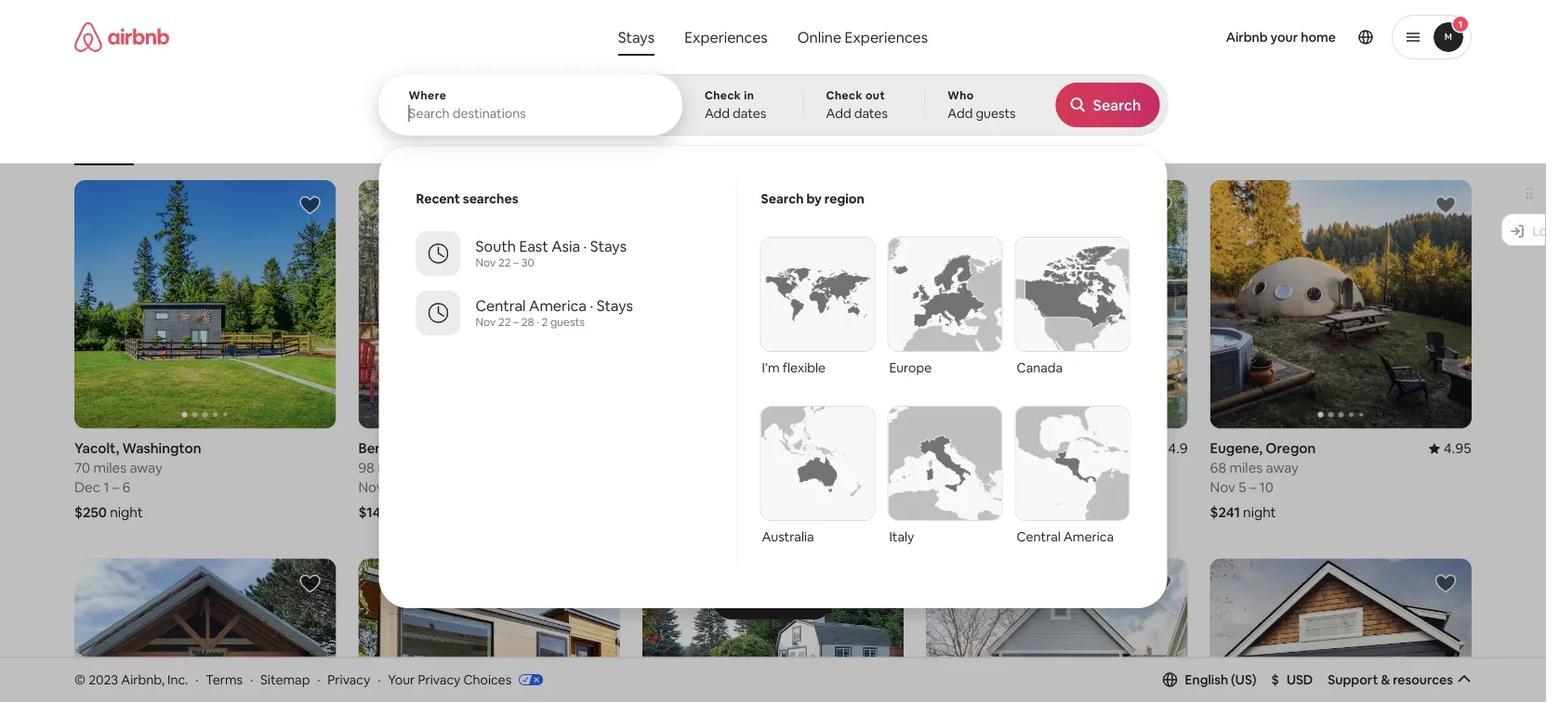 Task type: vqa. For each thing, say whether or not it's contained in the screenshot.
the What are Airbnb's fees?
no



Task type: locate. For each thing, give the bounding box(es) containing it.
nov
[[476, 256, 496, 270], [476, 315, 496, 330], [358, 479, 384, 497], [926, 479, 952, 497], [1210, 479, 1236, 497]]

3 add from the left
[[948, 105, 973, 122]]

3 night from the left
[[1243, 504, 1276, 522]]

· inside the south east asia · stays nov 22 – 30
[[583, 237, 587, 256]]

away up 7 at the left bottom
[[414, 459, 447, 477]]

oregon inside eugene, oregon 68 miles away nov 5 – 10 $241 night
[[1266, 440, 1316, 458]]

1 inside yacolt, washington 70 miles away dec 1 – 6 $250 night
[[103, 479, 109, 497]]

2 22 from the top
[[498, 315, 511, 330]]

22 inside central america · stays nov 22 – 28 · 2 guests
[[498, 315, 511, 330]]

dates inside check out add dates
[[854, 105, 888, 122]]

15
[[955, 479, 968, 497]]

away for 6
[[130, 459, 163, 477]]

1 horizontal spatial privacy
[[418, 672, 461, 689]]

nov down 50
[[926, 479, 952, 497]]

away inside yacolt, washington 70 miles away dec 1 – 6 $250 night
[[130, 459, 163, 477]]

miles for 2
[[378, 459, 411, 477]]

– inside portland, oregon 50 miles away nov 15 – 20 $132 night
[[971, 479, 978, 497]]

– inside the south east asia · stays nov 22 – 30
[[513, 256, 519, 270]]

0 horizontal spatial dates
[[733, 105, 766, 122]]

2 experiences from the left
[[845, 27, 928, 46]]

– inside eugene, oregon 68 miles away nov 5 – 10 $241 night
[[1249, 479, 1256, 497]]

4 oregon from the left
[[1266, 440, 1316, 458]]

2 left 7 at the left bottom
[[387, 479, 395, 497]]

6
[[122, 479, 130, 497]]

dates for check out add dates
[[854, 105, 888, 122]]

oregon up "10"
[[1266, 440, 1316, 458]]

check in add dates
[[705, 88, 766, 122]]

bend, oregon 98 miles away nov 2 – 7 $148
[[358, 440, 449, 522]]

&
[[1381, 672, 1390, 689]]

0 horizontal spatial 1
[[103, 479, 109, 497]]

2 privacy from the left
[[418, 672, 461, 689]]

1 horizontal spatial night
[[959, 504, 992, 522]]

Where field
[[409, 105, 652, 122]]

guests inside 'who add guests'
[[976, 105, 1016, 122]]

0 horizontal spatial experiences
[[684, 27, 768, 46]]

None search field
[[378, 0, 1168, 609]]

– right 5
[[1249, 479, 1256, 497]]

1 horizontal spatial america
[[1064, 529, 1114, 546]]

miles up 15
[[945, 459, 979, 477]]

22 left 28
[[498, 315, 511, 330]]

experiences up out
[[845, 27, 928, 46]]

nov inside portland, oregon 50 miles away nov 15 – 20 $132 night
[[926, 479, 952, 497]]

oregon inside portland, oregon 50 miles away nov 15 – 20 $132 night
[[989, 440, 1039, 458]]

away inside portland, oregon 50 miles away nov 15 – 20 $132 night
[[982, 459, 1014, 477]]

oregon up "20"
[[989, 440, 1039, 458]]

away inside the bend, oregon 98 miles away nov 2 – 7 $148
[[414, 459, 447, 477]]

your
[[1271, 29, 1298, 46]]

experiences inside button
[[684, 27, 768, 46]]

4.95
[[1444, 440, 1472, 458]]

airbnb,
[[121, 672, 165, 689]]

68
[[1210, 459, 1227, 477]]

flexible
[[783, 360, 826, 377]]

dates down 'in'
[[733, 105, 766, 122]]

2 add from the left
[[826, 105, 851, 122]]

stays inside the south east asia · stays nov 22 – 30
[[590, 237, 627, 256]]

0 vertical spatial stays
[[618, 27, 655, 46]]

1 vertical spatial guests
[[550, 315, 585, 330]]

add down who
[[948, 105, 973, 122]]

privacy right your on the left bottom of page
[[418, 672, 461, 689]]

2 horizontal spatial add
[[948, 105, 973, 122]]

nov inside the bend, oregon 98 miles away nov 2 – 7 $148
[[358, 479, 384, 497]]

2 right 28
[[542, 315, 548, 330]]

0 horizontal spatial guests
[[550, 315, 585, 330]]

0 horizontal spatial add
[[705, 105, 730, 122]]

1 experiences from the left
[[684, 27, 768, 46]]

miles for 1
[[93, 459, 127, 477]]

– inside the bend, oregon 98 miles away nov 2 – 7 $148
[[398, 479, 405, 497]]

– left 7 at the left bottom
[[398, 479, 405, 497]]

central america
[[1017, 529, 1114, 546]]

nov down 98
[[358, 479, 384, 497]]

away up "20"
[[982, 459, 1014, 477]]

yacolt, washington 70 miles away dec 1 – 6 $250 night
[[74, 440, 201, 522]]

oregon inside the bend, oregon 98 miles away nov 2 – 7 $148
[[399, 440, 449, 458]]

98
[[358, 459, 375, 477]]

stays tab panel
[[378, 74, 1168, 609]]

– for south
[[513, 256, 519, 270]]

1 horizontal spatial add
[[826, 105, 851, 122]]

nov left the 30 on the top left of page
[[476, 256, 496, 270]]

by
[[806, 191, 822, 207]]

add to wishlist: portland, oregon image
[[1151, 194, 1173, 217], [1151, 573, 1173, 595]]

night down "10"
[[1243, 504, 1276, 522]]

check inside check out add dates
[[826, 88, 863, 103]]

search
[[761, 191, 804, 207]]

stays inside central america · stays nov 22 – 28 · 2 guests
[[597, 296, 633, 315]]

portland, oregon 50 miles away nov 15 – 20 $132 night
[[926, 440, 1039, 522]]

0 vertical spatial add to wishlist: portland, oregon image
[[1151, 194, 1173, 217]]

2 miles from the left
[[378, 459, 411, 477]]

miles down 'bend,'
[[378, 459, 411, 477]]

1 dates from the left
[[733, 105, 766, 122]]

2 away from the left
[[414, 459, 447, 477]]

1 check from the left
[[705, 88, 741, 103]]

choices
[[463, 672, 511, 689]]

2 oregon from the left
[[748, 440, 798, 458]]

group
[[74, 93, 1153, 165], [74, 180, 336, 429], [358, 180, 620, 429], [642, 180, 904, 429], [926, 180, 1188, 429], [1210, 180, 1472, 429], [74, 559, 336, 703], [358, 559, 620, 703], [642, 559, 904, 703], [926, 559, 1188, 703], [1210, 559, 1472, 703]]

portland,
[[926, 440, 986, 458]]

– right 15
[[971, 479, 978, 497]]

night inside eugene, oregon 68 miles away nov 5 – 10 $241 night
[[1243, 504, 1276, 522]]

guests right 28
[[550, 315, 585, 330]]

south
[[476, 237, 516, 256]]

recent searches
[[416, 191, 518, 207]]

privacy left your on the left bottom of page
[[328, 672, 370, 689]]

treehouses
[[857, 138, 918, 152]]

2 inside central america · stays nov 22 – 28 · 2 guests
[[542, 315, 548, 330]]

0 vertical spatial 1
[[1459, 18, 1463, 30]]

rhododendron,
[[642, 440, 745, 458]]

0 vertical spatial guests
[[976, 105, 1016, 122]]

1 add from the left
[[705, 105, 730, 122]]

3 away from the left
[[982, 459, 1014, 477]]

central inside central america · stays nov 22 – 28 · 2 guests
[[476, 296, 526, 315]]

resources
[[1393, 672, 1453, 689]]

1 horizontal spatial central
[[1017, 529, 1061, 546]]

guests up historical homes
[[976, 105, 1016, 122]]

away
[[130, 459, 163, 477], [414, 459, 447, 477], [982, 459, 1014, 477], [1266, 459, 1299, 477]]

nov left 28
[[476, 315, 496, 330]]

your
[[388, 672, 415, 689]]

night inside portland, oregon 50 miles away nov 15 – 20 $132 night
[[959, 504, 992, 522]]

– left the 30 on the top left of page
[[513, 256, 519, 270]]

1 horizontal spatial guests
[[976, 105, 1016, 122]]

1 horizontal spatial experiences
[[845, 27, 928, 46]]

stays right asia
[[590, 237, 627, 256]]

central down portland, oregon 50 miles away nov 15 – 20 $132 night
[[1017, 529, 1061, 546]]

0 vertical spatial 2
[[542, 315, 548, 330]]

check left 'in'
[[705, 88, 741, 103]]

add inside check in add dates
[[705, 105, 730, 122]]

1 miles from the left
[[93, 459, 127, 477]]

miles inside yacolt, washington 70 miles away dec 1 – 6 $250 night
[[93, 459, 127, 477]]

$241
[[1210, 504, 1240, 522]]

support
[[1328, 672, 1378, 689]]

22
[[498, 256, 511, 270], [498, 315, 511, 330]]

add inside check out add dates
[[826, 105, 851, 122]]

0 horizontal spatial central
[[476, 296, 526, 315]]

– for bend,
[[398, 479, 405, 497]]

2 check from the left
[[826, 88, 863, 103]]

1 vertical spatial 1
[[103, 479, 109, 497]]

oregon up 7 at the left bottom
[[399, 440, 449, 458]]

1 privacy from the left
[[328, 672, 370, 689]]

recent searches group
[[394, 183, 737, 343]]

1 night from the left
[[110, 504, 143, 522]]

4 away from the left
[[1266, 459, 1299, 477]]

add up omg!
[[705, 105, 730, 122]]

– left 6
[[112, 479, 119, 497]]

add to wishlist: yacolt, washington image
[[299, 194, 321, 217]]

– inside central america · stays nov 22 – 28 · 2 guests
[[513, 315, 519, 330]]

oregon right rhododendron,
[[748, 440, 798, 458]]

4 miles from the left
[[1230, 459, 1263, 477]]

1 horizontal spatial dates
[[854, 105, 888, 122]]

dates inside check in add dates
[[733, 105, 766, 122]]

1 vertical spatial add to wishlist: portland, oregon image
[[1151, 573, 1173, 595]]

check left out
[[826, 88, 863, 103]]

guests
[[976, 105, 1016, 122], [550, 315, 585, 330]]

2 vertical spatial stays
[[597, 296, 633, 315]]

2 night from the left
[[959, 504, 992, 522]]

add for check out add dates
[[826, 105, 851, 122]]

1 vertical spatial central
[[1017, 529, 1061, 546]]

0 vertical spatial america
[[529, 296, 587, 315]]

1 22 from the top
[[498, 256, 511, 270]]

night down "20"
[[959, 504, 992, 522]]

central down the 30 on the top left of page
[[476, 296, 526, 315]]

miles inside eugene, oregon 68 miles away nov 5 – 10 $241 night
[[1230, 459, 1263, 477]]

1 oregon from the left
[[399, 440, 449, 458]]

oregon
[[399, 440, 449, 458], [748, 440, 798, 458], [989, 440, 1039, 458], [1266, 440, 1316, 458]]

0 vertical spatial 22
[[498, 256, 511, 270]]

check inside check in add dates
[[705, 88, 741, 103]]

1
[[1459, 18, 1463, 30], [103, 479, 109, 497]]

1 vertical spatial stays
[[590, 237, 627, 256]]

1 horizontal spatial check
[[826, 88, 863, 103]]

night down 6
[[110, 504, 143, 522]]

night
[[110, 504, 143, 522], [959, 504, 992, 522], [1243, 504, 1276, 522]]

0 horizontal spatial privacy
[[328, 672, 370, 689]]

2 dates from the left
[[854, 105, 888, 122]]

privacy
[[328, 672, 370, 689], [418, 672, 461, 689]]

miles inside portland, oregon 50 miles away nov 15 – 20 $132 night
[[945, 459, 979, 477]]

– inside yacolt, washington 70 miles away dec 1 – 6 $250 night
[[112, 479, 119, 497]]

1 add to wishlist: portland, oregon image from the top
[[1151, 194, 1173, 217]]

1 horizontal spatial 1
[[1459, 18, 1463, 30]]

terms link
[[206, 672, 243, 689]]

stays
[[618, 27, 655, 46], [590, 237, 627, 256], [597, 296, 633, 315]]

2 horizontal spatial night
[[1243, 504, 1276, 522]]

away down washington
[[130, 459, 163, 477]]

0 horizontal spatial night
[[110, 504, 143, 522]]

central
[[476, 296, 526, 315], [1017, 529, 1061, 546]]

nov left 5
[[1210, 479, 1236, 497]]

(us)
[[1231, 672, 1257, 689]]

dates
[[733, 105, 766, 122], [854, 105, 888, 122]]

0 horizontal spatial 2
[[387, 479, 395, 497]]

away inside eugene, oregon 68 miles away nov 5 – 10 $241 night
[[1266, 459, 1299, 477]]

away for 10
[[1266, 459, 1299, 477]]

experiences
[[684, 27, 768, 46], [845, 27, 928, 46]]

stays down the south east asia · stays nov 22 – 30
[[597, 296, 633, 315]]

3 miles from the left
[[945, 459, 979, 477]]

dates down out
[[854, 105, 888, 122]]

terms · sitemap · privacy ·
[[206, 672, 381, 689]]

south east asia · stays nov 22 – 30
[[476, 237, 627, 270]]

stays left the experiences button
[[618, 27, 655, 46]]

miles down yacolt,
[[93, 459, 127, 477]]

dec
[[74, 479, 100, 497]]

miles for 15
[[945, 459, 979, 477]]

online experiences link
[[783, 19, 943, 56]]

– for yacolt,
[[112, 479, 119, 497]]

nov inside eugene, oregon 68 miles away nov 5 – 10 $241 night
[[1210, 479, 1236, 497]]

america inside central america · stays nov 22 – 28 · 2 guests
[[529, 296, 587, 315]]

america for central america
[[1064, 529, 1114, 546]]

homes
[[999, 137, 1035, 152]]

1 horizontal spatial 2
[[542, 315, 548, 330]]

check
[[705, 88, 741, 103], [826, 88, 863, 103]]

1 vertical spatial 2
[[387, 479, 395, 497]]

privacy link
[[328, 672, 370, 689]]

english
[[1185, 672, 1228, 689]]

miles
[[93, 459, 127, 477], [378, 459, 411, 477], [945, 459, 979, 477], [1230, 459, 1263, 477]]

airbnb
[[1226, 29, 1268, 46]]

0 horizontal spatial america
[[529, 296, 587, 315]]

2 add to wishlist: portland, oregon image from the top
[[1151, 573, 1173, 595]]

·
[[583, 237, 587, 256], [590, 296, 593, 315], [537, 315, 539, 330], [195, 672, 198, 689], [250, 672, 253, 689], [317, 672, 320, 689], [378, 672, 381, 689]]

0 vertical spatial central
[[476, 296, 526, 315]]

terms
[[206, 672, 243, 689]]

– left 28
[[513, 315, 519, 330]]

miles up 5
[[1230, 459, 1263, 477]]

1 away from the left
[[130, 459, 163, 477]]

recent
[[416, 191, 460, 207]]

add up views in the top right of the page
[[826, 105, 851, 122]]

add to wishlist: eugene, oregon image
[[1435, 194, 1457, 217]]

mansions
[[505, 138, 554, 152]]

away up "10"
[[1266, 459, 1299, 477]]

–
[[513, 256, 519, 270], [513, 315, 519, 330], [112, 479, 119, 497], [398, 479, 405, 497], [971, 479, 978, 497], [1249, 479, 1256, 497]]

4.9
[[1168, 440, 1188, 458]]

3 oregon from the left
[[989, 440, 1039, 458]]

miles inside the bend, oregon 98 miles away nov 2 – 7 $148
[[378, 459, 411, 477]]

experiences up 'in'
[[684, 27, 768, 46]]

1 vertical spatial america
[[1064, 529, 1114, 546]]

$250
[[74, 504, 107, 522]]

0 horizontal spatial check
[[705, 88, 741, 103]]

nov inside the south east asia · stays nov 22 – 30
[[476, 256, 496, 270]]

22 left the 30 on the top left of page
[[498, 256, 511, 270]]

night inside yacolt, washington 70 miles away dec 1 – 6 $250 night
[[110, 504, 143, 522]]

sitemap
[[260, 672, 310, 689]]

guests inside central america · stays nov 22 – 28 · 2 guests
[[550, 315, 585, 330]]

oregon for bend, oregon 98 miles away nov 2 – 7 $148
[[399, 440, 449, 458]]

2
[[542, 315, 548, 330], [387, 479, 395, 497]]

1 vertical spatial 22
[[498, 315, 511, 330]]

airbnb your home
[[1226, 29, 1336, 46]]

usd
[[1287, 672, 1313, 689]]



Task type: describe. For each thing, give the bounding box(es) containing it.
check for check out add dates
[[826, 88, 863, 103]]

central america · stays nov 22 – 28 · 2 guests
[[476, 296, 633, 330]]

add to wishlist: portland, oregon image
[[1435, 573, 1457, 595]]

yacolt,
[[74, 440, 119, 458]]

your privacy choices
[[388, 672, 511, 689]]

©
[[74, 672, 86, 689]]

$148
[[358, 504, 389, 522]]

italy
[[889, 529, 914, 546]]

eugene,
[[1210, 440, 1263, 458]]

home
[[1301, 29, 1336, 46]]

bend,
[[358, 440, 396, 458]]

search by region
[[761, 191, 865, 207]]

where
[[409, 88, 447, 103]]

canada
[[1017, 360, 1063, 377]]

20
[[981, 479, 997, 497]]

inc.
[[167, 672, 188, 689]]

searches
[[463, 191, 518, 207]]

night for 10
[[1243, 504, 1276, 522]]

4.95 out of 5 average rating image
[[1429, 440, 1472, 458]]

– for portland,
[[971, 479, 978, 497]]

add inside 'who add guests'
[[948, 105, 973, 122]]

rhododendron, oregon
[[642, 440, 798, 458]]

skiing
[[350, 138, 381, 152]]

nov for eugene,
[[1210, 479, 1236, 497]]

stays inside button
[[618, 27, 655, 46]]

cabins
[[593, 138, 629, 152]]

© 2023 airbnb, inc. ·
[[74, 672, 198, 689]]

$132
[[926, 504, 956, 522]]

historical homes
[[947, 137, 1035, 152]]

7
[[408, 479, 415, 497]]

views
[[797, 137, 827, 152]]

oregon for eugene, oregon 68 miles away nov 5 – 10 $241 night
[[1266, 440, 1316, 458]]

miles for 5
[[1230, 459, 1263, 477]]

experiences button
[[670, 19, 783, 56]]

amazing
[[749, 137, 795, 152]]

70
[[74, 459, 90, 477]]

add for check in add dates
[[705, 105, 730, 122]]

asia
[[552, 237, 580, 256]]

america for central america · stays nov 22 – 28 · 2 guests
[[529, 296, 587, 315]]

support & resources button
[[1328, 672, 1472, 689]]

stays button
[[603, 19, 670, 56]]

i'm
[[762, 360, 780, 377]]

out
[[865, 88, 885, 103]]

nov for south
[[476, 256, 496, 270]]

airbnb your home link
[[1215, 18, 1347, 57]]

who add guests
[[948, 88, 1016, 122]]

beach
[[431, 138, 463, 152]]

sitemap link
[[260, 672, 310, 689]]

away for 20
[[982, 459, 1014, 477]]

22 inside the south east asia · stays nov 22 – 30
[[498, 256, 511, 270]]

5
[[1239, 479, 1246, 497]]

oregon for portland, oregon 50 miles away nov 15 – 20 $132 night
[[989, 440, 1039, 458]]

group containing amazing views
[[74, 93, 1153, 165]]

online experiences
[[798, 27, 928, 46]]

what can we help you find? tab list
[[603, 19, 783, 56]]

4.94 out of 5 average rating image
[[861, 440, 904, 458]]

central for central america · stays nov 22 – 28 · 2 guests
[[476, 296, 526, 315]]

your privacy choices link
[[388, 672, 543, 690]]

amazing views
[[749, 137, 827, 152]]

30
[[521, 256, 534, 270]]

nov inside central america · stays nov 22 – 28 · 2 guests
[[476, 315, 496, 330]]

eugene, oregon 68 miles away nov 5 – 10 $241 night
[[1210, 440, 1316, 522]]

profile element
[[959, 0, 1472, 74]]

i'm flexible
[[762, 360, 826, 377]]

europe
[[889, 360, 932, 377]]

central for central america
[[1017, 529, 1061, 546]]

experiences inside "online experiences" "link"
[[845, 27, 928, 46]]

beachfront
[[1065, 138, 1123, 152]]

away for 7
[[414, 459, 447, 477]]

1 button
[[1392, 15, 1472, 60]]

check out add dates
[[826, 88, 888, 122]]

online
[[798, 27, 841, 46]]

english (us)
[[1185, 672, 1257, 689]]

omg!
[[678, 138, 708, 152]]

28
[[521, 315, 534, 330]]

check for check in add dates
[[705, 88, 741, 103]]

none search field containing stays
[[378, 0, 1168, 609]]

2 inside the bend, oregon 98 miles away nov 2 – 7 $148
[[387, 479, 395, 497]]

4.9 out of 5 average rating image
[[1153, 440, 1188, 458]]

– for eugene,
[[1249, 479, 1256, 497]]

dates for check in add dates
[[733, 105, 766, 122]]

australia
[[762, 529, 814, 546]]

add to wishlist: chinook, washington image
[[299, 573, 321, 595]]

support & resources
[[1328, 672, 1453, 689]]

oregon for rhododendron, oregon
[[748, 440, 798, 458]]

$
[[1272, 672, 1279, 689]]

who
[[948, 88, 974, 103]]

privacy inside your privacy choices link
[[418, 672, 461, 689]]

region
[[825, 191, 865, 207]]

night for 20
[[959, 504, 992, 522]]

1 inside dropdown button
[[1459, 18, 1463, 30]]

washington
[[122, 440, 201, 458]]

east
[[519, 237, 548, 256]]

english (us) button
[[1163, 672, 1257, 689]]

50
[[926, 459, 942, 477]]

4.94
[[876, 440, 904, 458]]

2023
[[89, 672, 118, 689]]

historical
[[947, 137, 997, 152]]

night for 6
[[110, 504, 143, 522]]

in
[[744, 88, 754, 103]]

nov for portland,
[[926, 479, 952, 497]]

10
[[1259, 479, 1274, 497]]

nov for bend,
[[358, 479, 384, 497]]



